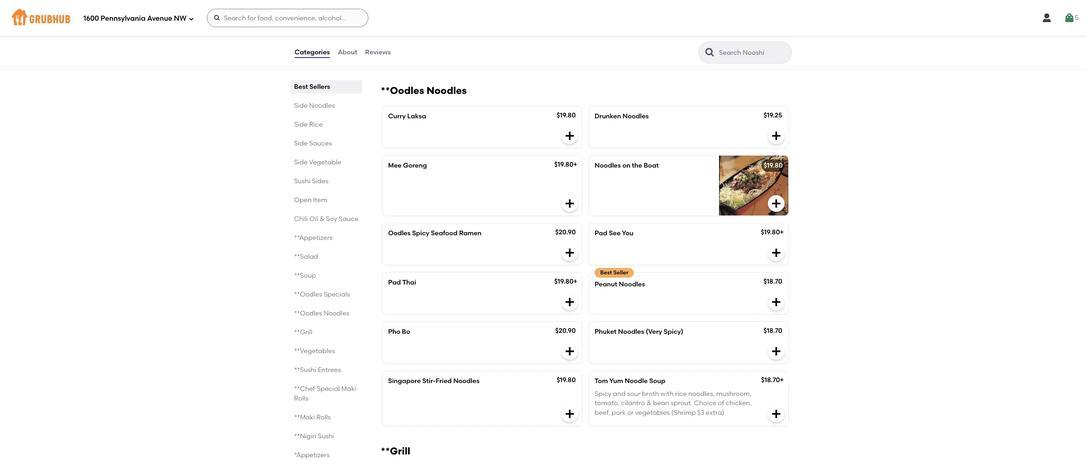 Task type: describe. For each thing, give the bounding box(es) containing it.
soy
[[326, 215, 337, 223]]

chili oil & soy sauce tab
[[294, 214, 359, 224]]

*appetizers tab
[[294, 451, 359, 461]]

**oodles noodles tab
[[294, 309, 359, 319]]

noodles on the boat image
[[719, 156, 789, 216]]

sellers
[[310, 83, 330, 91]]

extra)
[[706, 409, 725, 417]]

you
[[622, 230, 634, 237]]

special
[[317, 386, 340, 393]]

best for seller
[[600, 270, 612, 276]]

0 vertical spatial thai
[[388, 30, 402, 38]]

0 horizontal spatial sushi
[[294, 178, 311, 185]]

rolls inside "tab"
[[317, 414, 331, 422]]

svg image for phuket noodles (very spicy)
[[771, 346, 782, 357]]

spicy and sour broth with rice noodles, mushroom, tomato, cilantro & bean sprout. choice of chicken, beef, pork or vegetables (shrimp $3 extra)
[[595, 391, 752, 417]]

**oodles for **oodles noodles tab
[[294, 310, 322, 318]]

tomato,
[[595, 400, 620, 408]]

pad thai
[[388, 279, 416, 287]]

**nigiri
[[294, 433, 316, 441]]

ramen
[[459, 230, 482, 237]]

tom
[[595, 378, 608, 385]]

noodles inside **oodles noodles tab
[[324, 310, 350, 318]]

side for side sauces
[[294, 140, 308, 148]]

reviews button
[[365, 36, 391, 69]]

$19.80 + for pad see you
[[761, 229, 784, 237]]

sushi sides
[[294, 178, 329, 185]]

& inside spicy and sour broth with rice noodles, mushroom, tomato, cilantro & bean sprout. choice of chicken, beef, pork or vegetables (shrimp $3 extra)
[[647, 400, 652, 408]]

beef,
[[595, 409, 610, 417]]

seafood
[[431, 230, 458, 237]]

**grill tab
[[294, 328, 359, 338]]

**grill inside tab
[[294, 329, 313, 337]]

0 vertical spatial **oodles noodles
[[381, 85, 467, 96]]

singapore stir-fried noodles
[[388, 378, 480, 385]]

drunken
[[595, 112, 621, 120]]

1 vertical spatial **grill
[[381, 446, 410, 457]]

**oodles specials
[[294, 291, 350, 299]]

noodle
[[625, 378, 648, 385]]

*appetizers
[[294, 452, 330, 460]]

$19.80 + for thai fried rice (spicy)
[[555, 29, 578, 37]]

(very
[[646, 328, 662, 336]]

& inside tab
[[320, 215, 325, 223]]

spicy inside spicy and sour broth with rice noodles, mushroom, tomato, cilantro & bean sprout. choice of chicken, beef, pork or vegetables (shrimp $3 extra)
[[595, 391, 612, 399]]

curry
[[388, 112, 406, 120]]

boat
[[644, 162, 659, 170]]

rice inside tab
[[309, 121, 323, 129]]

with
[[661, 391, 674, 399]]

side rice tab
[[294, 120, 359, 130]]

best for sellers
[[294, 83, 308, 91]]

phuket
[[595, 328, 617, 336]]

the
[[632, 162, 643, 170]]

pho
[[388, 328, 401, 336]]

cilantro
[[621, 400, 645, 408]]

noodles inside side noodles tab
[[309, 102, 335, 110]]

thai fried rice (spicy)
[[388, 30, 459, 38]]

(shrimp
[[672, 409, 696, 417]]

**vegetables tab
[[294, 347, 359, 357]]

rice
[[675, 391, 687, 399]]

pad see you
[[595, 230, 634, 237]]

of
[[718, 400, 724, 408]]

side for side rice
[[294, 121, 308, 129]]

sauces
[[309, 140, 332, 148]]

best sellers tab
[[294, 82, 359, 92]]

svg image for oodles spicy seafood ramen
[[565, 248, 576, 259]]

svg image for pho bo
[[565, 346, 576, 357]]

oodles
[[388, 230, 411, 237]]

+ for pad see you
[[780, 229, 784, 237]]

side noodles tab
[[294, 101, 359, 111]]

svg image for pad thai
[[565, 297, 576, 308]]

open
[[294, 196, 312, 204]]

mushroom,
[[717, 391, 752, 399]]

best seller peanut noodles
[[595, 270, 645, 289]]

**maki rolls tab
[[294, 413, 359, 423]]

pad for pad see you
[[595, 230, 608, 237]]

peanut
[[595, 281, 618, 289]]

**nigiri sushi
[[294, 433, 334, 441]]

choice
[[694, 400, 717, 408]]

best sellers
[[294, 83, 330, 91]]

spicy)
[[664, 328, 684, 336]]

sides
[[312, 178, 329, 185]]

svg image inside the main navigation navigation
[[1042, 12, 1053, 24]]

rolls inside **chef special maki rolls
[[294, 395, 309, 403]]

svg image inside 5 button
[[1064, 12, 1075, 24]]

**oodles noodles inside tab
[[294, 310, 350, 318]]

**vegetables
[[294, 348, 335, 356]]

or
[[628, 409, 634, 417]]

0 vertical spatial fried
[[404, 30, 420, 38]]

1 vertical spatial fried
[[436, 378, 452, 385]]

open item
[[294, 196, 328, 204]]

5 button
[[1064, 10, 1079, 26]]

specials
[[324, 291, 350, 299]]

+ for pad thai
[[574, 278, 578, 286]]

**oodles specials tab
[[294, 290, 359, 300]]

sour
[[627, 391, 641, 399]]

**chef special maki rolls tab
[[294, 385, 359, 404]]

seller
[[614, 270, 629, 276]]

**maki
[[294, 414, 315, 422]]

pennsylvania
[[101, 14, 146, 22]]

entrees
[[318, 367, 341, 375]]

oil
[[310, 215, 318, 223]]

nw
[[174, 14, 187, 22]]

about
[[338, 48, 357, 56]]

side noodles
[[294, 102, 335, 110]]

vegetable
[[309, 159, 341, 166]]

noodles on the boat
[[595, 162, 659, 170]]

(spicy)
[[437, 30, 459, 38]]

search icon image
[[705, 47, 716, 58]]

1600
[[83, 14, 99, 22]]



Task type: locate. For each thing, give the bounding box(es) containing it.
**oodles noodles
[[381, 85, 467, 96], [294, 310, 350, 318]]

on
[[623, 162, 631, 170]]

$20.90
[[556, 229, 576, 237], [556, 327, 576, 335]]

1 horizontal spatial &
[[647, 400, 652, 408]]

fried
[[404, 30, 420, 38], [436, 378, 452, 385]]

+ for mee goreng
[[574, 161, 578, 169]]

**chef special maki rolls
[[294, 386, 356, 403]]

svg image
[[1042, 12, 1053, 24], [565, 130, 576, 141], [565, 198, 576, 209], [565, 248, 576, 259], [565, 297, 576, 308], [771, 297, 782, 308], [565, 346, 576, 357], [771, 346, 782, 357], [771, 409, 782, 420]]

spicy up tomato,
[[595, 391, 612, 399]]

pad for pad thai
[[388, 279, 401, 287]]

**appetizers
[[294, 234, 333, 242]]

**sushi
[[294, 367, 316, 375]]

bean
[[653, 400, 670, 408]]

fried left (spicy)
[[404, 30, 420, 38]]

0 vertical spatial spicy
[[412, 230, 430, 237]]

side up sushi sides
[[294, 159, 308, 166]]

0 horizontal spatial rice
[[309, 121, 323, 129]]

rice left (spicy)
[[421, 30, 435, 38]]

chicken,
[[726, 400, 752, 408]]

side up side sauces
[[294, 121, 308, 129]]

sushi sides tab
[[294, 177, 359, 186]]

**oodles for **oodles specials tab
[[294, 291, 322, 299]]

sprout.
[[671, 400, 693, 408]]

1 horizontal spatial pad
[[595, 230, 608, 237]]

side up side rice
[[294, 102, 308, 110]]

**salad
[[294, 253, 318, 261]]

sushi left sides
[[294, 178, 311, 185]]

0 vertical spatial $20.90
[[556, 229, 576, 237]]

**oodles
[[381, 85, 424, 96], [294, 291, 322, 299], [294, 310, 322, 318]]

chili
[[294, 215, 308, 223]]

about button
[[337, 36, 358, 69]]

svg image for curry laksa
[[565, 130, 576, 141]]

$20.90 for phuket
[[556, 327, 576, 335]]

2 $20.90 from the top
[[556, 327, 576, 335]]

**oodles inside tab
[[294, 310, 322, 318]]

1 vertical spatial spicy
[[595, 391, 612, 399]]

rolls down **chef
[[294, 395, 309, 403]]

1 horizontal spatial **oodles noodles
[[381, 85, 467, 96]]

0 horizontal spatial fried
[[404, 30, 420, 38]]

1600 pennsylvania avenue nw
[[83, 14, 187, 22]]

0 vertical spatial $18.70
[[764, 278, 783, 286]]

$20.90 for pad
[[556, 229, 576, 237]]

1 vertical spatial rice
[[309, 121, 323, 129]]

tom yum noodle soup
[[595, 378, 666, 385]]

& right oil
[[320, 215, 325, 223]]

& down broth
[[647, 400, 652, 408]]

side vegetable
[[294, 159, 341, 166]]

$19.80 + for mee goreng
[[555, 161, 578, 169]]

0 horizontal spatial **grill
[[294, 329, 313, 337]]

maki
[[342, 386, 356, 393]]

0 vertical spatial **oodles
[[381, 85, 424, 96]]

1 vertical spatial $18.70
[[764, 327, 783, 335]]

bo
[[402, 328, 410, 336]]

0 vertical spatial sushi
[[294, 178, 311, 185]]

**maki rolls
[[294, 414, 331, 422]]

best up peanut
[[600, 270, 612, 276]]

**salad tab
[[294, 252, 359, 262]]

and
[[613, 391, 626, 399]]

drunken noodles
[[595, 112, 649, 120]]

**oodles inside tab
[[294, 291, 322, 299]]

0 vertical spatial rice
[[421, 30, 435, 38]]

best inside tab
[[294, 83, 308, 91]]

yum
[[610, 378, 623, 385]]

side for side vegetable
[[294, 159, 308, 166]]

1 vertical spatial sushi
[[318, 433, 334, 441]]

2 vertical spatial $18.70
[[762, 377, 780, 385]]

best inside best seller peanut noodles
[[600, 270, 612, 276]]

1 horizontal spatial sushi
[[318, 433, 334, 441]]

Search Nooshi search field
[[719, 48, 789, 57]]

chili oil & soy sauce
[[294, 215, 359, 223]]

sushi up *appetizers tab
[[318, 433, 334, 441]]

see
[[609, 230, 621, 237]]

singapore
[[388, 378, 421, 385]]

fried right singapore
[[436, 378, 452, 385]]

svg image for mee goreng
[[565, 198, 576, 209]]

5
[[1075, 14, 1079, 22]]

1 vertical spatial best
[[600, 270, 612, 276]]

1 vertical spatial thai
[[402, 279, 416, 287]]

phuket noodles (very spicy)
[[595, 328, 684, 336]]

1 side from the top
[[294, 102, 308, 110]]

item
[[313, 196, 328, 204]]

1 vertical spatial $20.90
[[556, 327, 576, 335]]

rice
[[421, 30, 435, 38], [309, 121, 323, 129]]

sushi
[[294, 178, 311, 185], [318, 433, 334, 441]]

**oodles noodles up laksa
[[381, 85, 467, 96]]

1 vertical spatial pad
[[388, 279, 401, 287]]

reviews
[[365, 48, 391, 56]]

0 vertical spatial pad
[[595, 230, 608, 237]]

$18.70 +
[[762, 377, 784, 385]]

soup
[[650, 378, 666, 385]]

**oodles noodles down **oodles specials
[[294, 310, 350, 318]]

side sauces
[[294, 140, 332, 148]]

categories
[[295, 48, 330, 56]]

**sushi entrees tab
[[294, 366, 359, 375]]

pork
[[612, 409, 626, 417]]

rice down side noodles
[[309, 121, 323, 129]]

1 horizontal spatial rice
[[421, 30, 435, 38]]

curry laksa
[[388, 112, 426, 120]]

**grill
[[294, 329, 313, 337], [381, 446, 410, 457]]

1 horizontal spatial spicy
[[595, 391, 612, 399]]

$19.80 + for pad thai
[[555, 278, 578, 286]]

oodles spicy seafood ramen
[[388, 230, 482, 237]]

4 side from the top
[[294, 159, 308, 166]]

0 horizontal spatial pad
[[388, 279, 401, 287]]

0 horizontal spatial rolls
[[294, 395, 309, 403]]

**oodles up curry laksa
[[381, 85, 424, 96]]

**appetizers tab
[[294, 233, 359, 243]]

side for side noodles
[[294, 102, 308, 110]]

$3
[[698, 409, 705, 417]]

0 horizontal spatial **oodles noodles
[[294, 310, 350, 318]]

noodles inside best seller peanut noodles
[[619, 281, 645, 289]]

best
[[294, 83, 308, 91], [600, 270, 612, 276]]

1 horizontal spatial **grill
[[381, 446, 410, 457]]

1 $20.90 from the top
[[556, 229, 576, 237]]

**soup tab
[[294, 271, 359, 281]]

1 vertical spatial **oodles
[[294, 291, 322, 299]]

**chef
[[294, 386, 315, 393]]

**oodles down **soup
[[294, 291, 322, 299]]

3 side from the top
[[294, 140, 308, 148]]

+
[[574, 29, 578, 37], [574, 161, 578, 169], [780, 229, 784, 237], [574, 278, 578, 286], [780, 377, 784, 385]]

**nigiri sushi tab
[[294, 432, 359, 442]]

mee
[[388, 162, 402, 170]]

avenue
[[147, 14, 172, 22]]

0 horizontal spatial &
[[320, 215, 325, 223]]

0 vertical spatial rolls
[[294, 395, 309, 403]]

mee goreng
[[388, 162, 427, 170]]

2 vertical spatial **oodles
[[294, 310, 322, 318]]

**soup
[[294, 272, 316, 280]]

rolls right '**maki'
[[317, 414, 331, 422]]

$19.25
[[764, 112, 783, 119]]

1 horizontal spatial best
[[600, 270, 612, 276]]

**sushi entrees
[[294, 367, 341, 375]]

best left sellers
[[294, 83, 308, 91]]

$19.80
[[555, 29, 574, 37], [557, 112, 576, 119], [555, 161, 574, 169], [764, 162, 783, 170], [761, 229, 780, 237], [555, 278, 574, 286], [557, 377, 576, 385]]

goreng
[[403, 162, 427, 170]]

side sauces tab
[[294, 139, 359, 149]]

noodles,
[[689, 391, 715, 399]]

1 horizontal spatial rolls
[[317, 414, 331, 422]]

0 horizontal spatial spicy
[[412, 230, 430, 237]]

Search for food, convenience, alcohol... search field
[[207, 9, 368, 27]]

side rice
[[294, 121, 323, 129]]

side
[[294, 102, 308, 110], [294, 121, 308, 129], [294, 140, 308, 148], [294, 159, 308, 166]]

stir-
[[423, 378, 436, 385]]

0 vertical spatial &
[[320, 215, 325, 223]]

2 side from the top
[[294, 121, 308, 129]]

0 vertical spatial best
[[294, 83, 308, 91]]

noodles
[[427, 85, 467, 96], [309, 102, 335, 110], [623, 112, 649, 120], [595, 162, 621, 170], [619, 281, 645, 289], [324, 310, 350, 318], [618, 328, 645, 336], [454, 378, 480, 385]]

1 vertical spatial **oodles noodles
[[294, 310, 350, 318]]

side left sauces on the top left of page
[[294, 140, 308, 148]]

open item tab
[[294, 196, 359, 205]]

$19.80 +
[[555, 29, 578, 37], [555, 161, 578, 169], [761, 229, 784, 237], [555, 278, 578, 286]]

svg image
[[1064, 12, 1075, 24], [213, 14, 221, 22], [188, 16, 194, 21], [771, 130, 782, 141], [771, 198, 782, 209], [771, 248, 782, 259], [565, 409, 576, 420]]

0 horizontal spatial best
[[294, 83, 308, 91]]

main navigation navigation
[[0, 0, 1087, 36]]

**oodles down **oodles specials
[[294, 310, 322, 318]]

side vegetable tab
[[294, 158, 359, 167]]

1 horizontal spatial fried
[[436, 378, 452, 385]]

$18.70
[[764, 278, 783, 286], [764, 327, 783, 335], [762, 377, 780, 385]]

1 vertical spatial rolls
[[317, 414, 331, 422]]

pho bo
[[388, 328, 410, 336]]

1 vertical spatial &
[[647, 400, 652, 408]]

0 vertical spatial **grill
[[294, 329, 313, 337]]

broth
[[642, 391, 659, 399]]

rolls
[[294, 395, 309, 403], [317, 414, 331, 422]]

spicy right oodles
[[412, 230, 430, 237]]



Task type: vqa. For each thing, say whether or not it's contained in the screenshot.
the Open Item
yes



